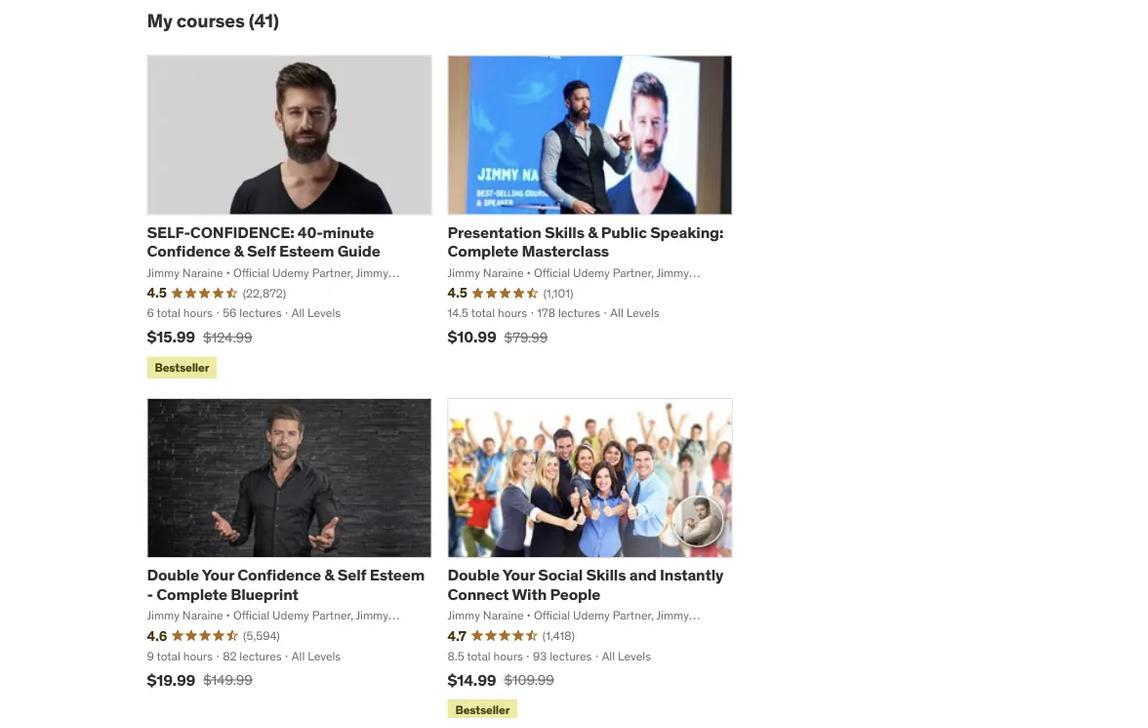 Task type: locate. For each thing, give the bounding box(es) containing it.
2 your from the left
[[502, 565, 535, 585]]

jimmy down speaking:
[[657, 265, 689, 280]]

0 horizontal spatial 4.5
[[147, 284, 167, 302]]

total for $15.99
[[157, 306, 180, 321]]

0 horizontal spatial skills
[[545, 222, 585, 242]]

lectures for $15.99
[[239, 306, 282, 321]]

support inside self-confidence: 40-minute confidence & self esteem guide jimmy naraine • official udemy partner, jimmy naraine support
[[191, 282, 233, 297]]

udemy up (22,872)
[[272, 265, 309, 280]]

all levels down double your confidence & self esteem - complete blueprint jimmy naraine • official udemy partner, jimmy naraine support at bottom
[[292, 649, 341, 664]]

4.5 up "6"
[[147, 284, 167, 302]]

complete right -
[[156, 584, 227, 604]]

0 vertical spatial skills
[[545, 222, 585, 242]]

presentation
[[448, 222, 541, 242]]

udemy inside double your confidence & self esteem - complete blueprint jimmy naraine • official udemy partner, jimmy naraine support
[[272, 608, 309, 623]]

4.7
[[448, 627, 466, 645]]

8.5 total hours
[[448, 649, 523, 664]]

4.5
[[147, 284, 167, 302], [448, 284, 467, 302]]

udemy
[[272, 265, 309, 280], [573, 265, 610, 280], [272, 608, 309, 623], [573, 608, 610, 623]]

complete up 14.5 total hours
[[448, 241, 518, 261]]

partner, down double your confidence & self esteem - complete blueprint link
[[312, 608, 353, 623]]

confidence
[[147, 241, 231, 261], [237, 565, 321, 585]]

1 vertical spatial skills
[[586, 565, 626, 585]]

partner, inside double your social skills and instantly connect with people jimmy naraine • official udemy partner, jimmy naraine support
[[613, 608, 654, 623]]

8.5
[[448, 649, 464, 664]]

your for complete
[[202, 565, 234, 585]]

& inside self-confidence: 40-minute confidence & self esteem guide jimmy naraine • official udemy partner, jimmy naraine support
[[234, 241, 244, 261]]

esteem inside self-confidence: 40-minute confidence & self esteem guide jimmy naraine • official udemy partner, jimmy naraine support
[[279, 241, 334, 261]]

presentation skills & public speaking: complete masterclass link
[[448, 222, 724, 261]]

1 horizontal spatial complete
[[448, 241, 518, 261]]

courses
[[176, 8, 245, 32]]

(1,418)
[[543, 628, 575, 644]]

total right "6"
[[157, 306, 180, 321]]

1 horizontal spatial confidence
[[237, 565, 321, 585]]

$14.99
[[448, 670, 496, 690]]

partner, down and
[[613, 608, 654, 623]]

0 horizontal spatial esteem
[[279, 241, 334, 261]]

udemy for social
[[573, 608, 610, 623]]

double up 4.6
[[147, 565, 199, 585]]

double
[[147, 565, 199, 585], [448, 565, 500, 585]]

40-
[[298, 222, 323, 242]]

(22,872)
[[243, 285, 286, 301]]

your right -
[[202, 565, 234, 585]]

• inside double your confidence & self esteem - complete blueprint jimmy naraine • official udemy partner, jimmy naraine support
[[226, 608, 230, 623]]

official up (1,101)
[[534, 265, 570, 280]]

double left with
[[448, 565, 500, 585]]

0 horizontal spatial double
[[147, 565, 199, 585]]

hours up $15.99 $124.99
[[183, 306, 213, 321]]

lectures down 1418 reviews element
[[550, 649, 592, 664]]

$15.99 $124.99
[[147, 327, 252, 347]]

official
[[233, 265, 270, 280], [534, 265, 570, 280], [233, 608, 270, 623], [534, 608, 570, 623]]

hours up $19.99 $149.99
[[183, 649, 213, 664]]

0 horizontal spatial complete
[[156, 584, 227, 604]]

all
[[292, 306, 305, 321], [610, 306, 624, 321], [292, 649, 305, 664], [602, 649, 615, 664]]

&
[[588, 222, 598, 242], [234, 241, 244, 261], [324, 565, 334, 585]]

partner,
[[312, 265, 353, 280], [613, 265, 654, 280], [312, 608, 353, 623], [613, 608, 654, 623]]

support inside presentation skills & public speaking: complete masterclass jimmy naraine • official udemy partner, jimmy naraine support
[[491, 282, 534, 297]]

support
[[191, 282, 233, 297], [491, 282, 534, 297], [191, 625, 233, 640], [491, 625, 534, 640]]

self right blueprint
[[338, 565, 366, 585]]

total right 14.5
[[471, 306, 495, 321]]

93 lectures
[[533, 649, 592, 664]]

0 vertical spatial confidence
[[147, 241, 231, 261]]

all levels right 56 lectures
[[292, 306, 341, 321]]

0 horizontal spatial self
[[247, 241, 276, 261]]

lectures for $14.99
[[550, 649, 592, 664]]

levels for self-confidence: 40-minute confidence & self esteem guide
[[308, 306, 341, 321]]

official inside self-confidence: 40-minute confidence & self esteem guide jimmy naraine • official udemy partner, jimmy naraine support
[[233, 265, 270, 280]]

total right 8.5
[[467, 649, 491, 664]]

confidence up 6 total hours
[[147, 241, 231, 261]]

6
[[147, 306, 154, 321]]

jimmy
[[147, 265, 180, 280], [356, 265, 389, 280], [448, 265, 480, 280], [657, 265, 689, 280], [147, 608, 180, 623], [356, 608, 389, 623], [448, 608, 480, 623], [657, 608, 689, 623]]

skills left public
[[545, 222, 585, 242]]

self up (22,872)
[[247, 241, 276, 261]]

1 horizontal spatial esteem
[[370, 565, 425, 585]]

partner, inside double your confidence & self esteem - complete blueprint jimmy naraine • official udemy partner, jimmy naraine support
[[312, 608, 353, 623]]

bestseller for $14.99
[[455, 703, 510, 718]]

partner, down public
[[613, 265, 654, 280]]

0 vertical spatial esteem
[[279, 241, 334, 261]]

self inside double your confidence & self esteem - complete blueprint jimmy naraine • official udemy partner, jimmy naraine support
[[338, 565, 366, 585]]

partner, for confidence
[[312, 608, 353, 623]]

official inside double your confidence & self esteem - complete blueprint jimmy naraine • official udemy partner, jimmy naraine support
[[233, 608, 270, 623]]

double for -
[[147, 565, 199, 585]]

esteem left connect
[[370, 565, 425, 585]]

complete
[[448, 241, 518, 261], [156, 584, 227, 604]]

bestseller
[[155, 360, 209, 375], [455, 703, 510, 718]]

partner, inside self-confidence: 40-minute confidence & self esteem guide jimmy naraine • official udemy partner, jimmy naraine support
[[312, 265, 353, 280]]

lectures for $19.99
[[240, 649, 282, 664]]

1 4.5 from the left
[[147, 284, 167, 302]]

& left public
[[588, 222, 598, 242]]

self
[[247, 241, 276, 261], [338, 565, 366, 585]]

total for $10.99
[[471, 306, 495, 321]]

& right blueprint
[[324, 565, 334, 585]]

• inside double your social skills and instantly connect with people jimmy naraine • official udemy partner, jimmy naraine support
[[527, 608, 531, 623]]

all for $14.99
[[602, 649, 615, 664]]

support for confidence
[[191, 625, 233, 640]]

minute
[[323, 222, 374, 242]]

1 horizontal spatial your
[[502, 565, 535, 585]]

• inside presentation skills & public speaking: complete masterclass jimmy naraine • official udemy partner, jimmy naraine support
[[527, 265, 531, 280]]

1 vertical spatial self
[[338, 565, 366, 585]]

masterclass
[[522, 241, 609, 261]]

udemy inside self-confidence: 40-minute confidence & self esteem guide jimmy naraine • official udemy partner, jimmy naraine support
[[272, 265, 309, 280]]

total
[[157, 306, 180, 321], [471, 306, 495, 321], [157, 649, 180, 664], [467, 649, 491, 664]]

0 vertical spatial bestseller
[[155, 360, 209, 375]]

all right 56 lectures
[[292, 306, 305, 321]]

partner, for 40-
[[312, 265, 353, 280]]

1 horizontal spatial 4.5
[[448, 284, 467, 302]]

1 horizontal spatial double
[[448, 565, 500, 585]]

$79.99
[[504, 328, 548, 346]]

skills
[[545, 222, 585, 242], [586, 565, 626, 585]]

social
[[538, 565, 583, 585]]

levels
[[308, 306, 341, 321], [626, 306, 660, 321], [308, 649, 341, 664], [618, 649, 651, 664]]

$149.99
[[203, 672, 253, 689]]

double your social skills and instantly connect with people link
[[448, 565, 724, 604]]

levels right 93 lectures
[[618, 649, 651, 664]]

udemy down double your confidence & self esteem - complete blueprint link
[[272, 608, 309, 623]]

self-confidence: 40-minute confidence & self esteem guide link
[[147, 222, 380, 261]]

udemy for confidence
[[272, 608, 309, 623]]

official inside double your social skills and instantly connect with people jimmy naraine • official udemy partner, jimmy naraine support
[[534, 608, 570, 623]]

your
[[202, 565, 234, 585], [502, 565, 535, 585]]

udemy inside presentation skills & public speaking: complete masterclass jimmy naraine • official udemy partner, jimmy naraine support
[[573, 265, 610, 280]]

total for $14.99
[[467, 649, 491, 664]]

$14.99 $109.99
[[448, 670, 554, 690]]

0 horizontal spatial confidence
[[147, 241, 231, 261]]

levels down guide
[[308, 306, 341, 321]]

2 4.5 from the left
[[448, 284, 467, 302]]

my
[[147, 8, 173, 32]]

1 vertical spatial bestseller
[[455, 703, 510, 718]]

connect
[[448, 584, 509, 604]]

lectures
[[239, 306, 282, 321], [558, 306, 600, 321], [240, 649, 282, 664], [550, 649, 592, 664]]

levels right 178 lectures
[[626, 306, 660, 321]]

skills inside double your social skills and instantly connect with people jimmy naraine • official udemy partner, jimmy naraine support
[[586, 565, 626, 585]]

official up (1,418)
[[534, 608, 570, 623]]

levels down double your confidence & self esteem - complete blueprint jimmy naraine • official udemy partner, jimmy naraine support at bottom
[[308, 649, 341, 664]]

confidence:
[[190, 222, 294, 242]]

all levels right 178 lectures
[[610, 306, 660, 321]]

1 horizontal spatial bestseller
[[455, 703, 510, 718]]

$10.99
[[448, 327, 496, 347]]

support up 82
[[191, 625, 233, 640]]

support up 14.5 total hours
[[491, 282, 534, 297]]

1 vertical spatial complete
[[156, 584, 227, 604]]

0 horizontal spatial your
[[202, 565, 234, 585]]

hours
[[183, 306, 213, 321], [498, 306, 527, 321], [183, 649, 213, 664], [494, 649, 523, 664]]

4.6
[[147, 627, 167, 645]]

-
[[147, 584, 153, 604]]

$124.99
[[203, 328, 252, 346]]

your left social
[[502, 565, 535, 585]]

0 vertical spatial complete
[[448, 241, 518, 261]]

official for 40-
[[233, 265, 270, 280]]

1 horizontal spatial &
[[324, 565, 334, 585]]

& up (22,872)
[[234, 241, 244, 261]]

1 horizontal spatial skills
[[586, 565, 626, 585]]

support for 40-
[[191, 282, 233, 297]]

support up 56
[[191, 282, 233, 297]]

1 vertical spatial esteem
[[370, 565, 425, 585]]

complete inside presentation skills & public speaking: complete masterclass jimmy naraine • official udemy partner, jimmy naraine support
[[448, 241, 518, 261]]

all levels
[[292, 306, 341, 321], [610, 306, 660, 321], [292, 649, 341, 664], [602, 649, 651, 664]]

lectures down the 1101 reviews element at top
[[558, 306, 600, 321]]

self inside self-confidence: 40-minute confidence & self esteem guide jimmy naraine • official udemy partner, jimmy naraine support
[[247, 241, 276, 261]]

your inside double your confidence & self esteem - complete blueprint jimmy naraine • official udemy partner, jimmy naraine support
[[202, 565, 234, 585]]

official up (5,594)
[[233, 608, 270, 623]]

support up "8.5 total hours"
[[491, 625, 534, 640]]

•
[[226, 265, 230, 280], [527, 265, 531, 280], [226, 608, 230, 623], [527, 608, 531, 623]]

1 double from the left
[[147, 565, 199, 585]]

0 vertical spatial self
[[247, 241, 276, 261]]

esteem
[[279, 241, 334, 261], [370, 565, 425, 585]]

0 horizontal spatial &
[[234, 241, 244, 261]]

double inside double your confidence & self esteem - complete blueprint jimmy naraine • official udemy partner, jimmy naraine support
[[147, 565, 199, 585]]

$109.99
[[504, 672, 554, 689]]

bestseller down $15.99
[[155, 360, 209, 375]]

speaking:
[[650, 222, 724, 242]]

1 vertical spatial confidence
[[237, 565, 321, 585]]

udemy inside double your social skills and instantly connect with people jimmy naraine • official udemy partner, jimmy naraine support
[[573, 608, 610, 623]]

official for social
[[534, 608, 570, 623]]

• up 82
[[226, 608, 230, 623]]

skills left and
[[586, 565, 626, 585]]

partner, down guide
[[312, 265, 353, 280]]

double inside double your social skills and instantly connect with people jimmy naraine • official udemy partner, jimmy naraine support
[[448, 565, 500, 585]]

all levels right 93 lectures
[[602, 649, 651, 664]]

people
[[550, 584, 601, 604]]

your inside double your social skills and instantly connect with people jimmy naraine • official udemy partner, jimmy naraine support
[[502, 565, 535, 585]]

• inside self-confidence: 40-minute confidence & self esteem guide jimmy naraine • official udemy partner, jimmy naraine support
[[226, 265, 230, 280]]

all right 82 lectures
[[292, 649, 305, 664]]

4.5 up 14.5
[[448, 284, 467, 302]]

support inside double your social skills and instantly connect with people jimmy naraine • official udemy partner, jimmy naraine support
[[491, 625, 534, 640]]

lectures down 22872 reviews element
[[239, 306, 282, 321]]

all right 178 lectures
[[610, 306, 624, 321]]

naraine
[[182, 265, 223, 280], [483, 265, 524, 280], [147, 282, 188, 297], [448, 282, 488, 297], [182, 608, 223, 623], [483, 608, 524, 623], [147, 625, 188, 640], [448, 625, 488, 640]]

lectures down 5594 reviews element
[[240, 649, 282, 664]]

hours for $15.99
[[183, 306, 213, 321]]

total right 9
[[157, 649, 180, 664]]

2 horizontal spatial &
[[588, 222, 598, 242]]

1 horizontal spatial self
[[338, 565, 366, 585]]

• up 56
[[226, 265, 230, 280]]

double your confidence & self esteem - complete blueprint link
[[147, 565, 425, 604]]

• down masterclass
[[527, 265, 531, 280]]

esteem inside double your confidence & self esteem - complete blueprint jimmy naraine • official udemy partner, jimmy naraine support
[[370, 565, 425, 585]]

hours up the $79.99
[[498, 306, 527, 321]]

1 your from the left
[[202, 565, 234, 585]]

2 double from the left
[[448, 565, 500, 585]]

all right 93 lectures
[[602, 649, 615, 664]]

public
[[601, 222, 647, 242]]

jimmy down double your confidence & self esteem - complete blueprint link
[[356, 608, 389, 623]]

partner, inside presentation skills & public speaking: complete masterclass jimmy naraine • official udemy partner, jimmy naraine support
[[613, 265, 654, 280]]

udemy down presentation skills & public speaking: complete masterclass link
[[573, 265, 610, 280]]

blueprint
[[231, 584, 298, 604]]

0 horizontal spatial bestseller
[[155, 360, 209, 375]]

bestseller down $14.99
[[455, 703, 510, 718]]

esteem left guide
[[279, 241, 334, 261]]

14.5
[[448, 306, 469, 321]]

• down with
[[527, 608, 531, 623]]

• for confidence
[[226, 608, 230, 623]]

udemy down the people
[[573, 608, 610, 623]]

confidence up (5,594)
[[237, 565, 321, 585]]

support inside double your confidence & self esteem - complete blueprint jimmy naraine • official udemy partner, jimmy naraine support
[[191, 625, 233, 640]]

bestseller for $15.99
[[155, 360, 209, 375]]

hours up $14.99 $109.99
[[494, 649, 523, 664]]

presentation skills & public speaking: complete masterclass jimmy naraine • official udemy partner, jimmy naraine support
[[448, 222, 724, 297]]

hours for $19.99
[[183, 649, 213, 664]]

official up (22,872)
[[233, 265, 270, 280]]

partner, for social
[[613, 608, 654, 623]]



Task type: describe. For each thing, give the bounding box(es) containing it.
self-confidence: 40-minute confidence & self esteem guide jimmy naraine • official udemy partner, jimmy naraine support
[[147, 222, 389, 297]]

(1,101)
[[543, 285, 573, 301]]

and
[[629, 565, 657, 585]]

(5,594)
[[243, 628, 280, 644]]

1101 reviews element
[[543, 285, 573, 301]]

all levels for double your confidence & self esteem - complete blueprint
[[292, 649, 341, 664]]

56
[[223, 306, 237, 321]]

all for $15.99
[[292, 306, 305, 321]]

all levels for self-confidence: 40-minute confidence & self esteem guide
[[292, 306, 341, 321]]

5594 reviews element
[[243, 628, 280, 644]]

levels for presentation skills & public speaking: complete masterclass
[[626, 306, 660, 321]]

hours for $10.99
[[498, 306, 527, 321]]

4.5 for self-confidence: 40-minute confidence & self esteem guide
[[147, 284, 167, 302]]

complete inside double your confidence & self esteem - complete blueprint jimmy naraine • official udemy partner, jimmy naraine support
[[156, 584, 227, 604]]

$19.99
[[147, 670, 195, 690]]

guide
[[337, 241, 380, 261]]

all for $19.99
[[292, 649, 305, 664]]

double your confidence & self esteem - complete blueprint jimmy naraine • official udemy partner, jimmy naraine support
[[147, 565, 425, 640]]

jimmy down the self-
[[147, 265, 180, 280]]

$19.99 $149.99
[[147, 670, 253, 690]]

(41)
[[249, 8, 279, 32]]

self-
[[147, 222, 190, 242]]

178
[[537, 306, 555, 321]]

double for connect
[[448, 565, 500, 585]]

& inside presentation skills & public speaking: complete masterclass jimmy naraine • official udemy partner, jimmy naraine support
[[588, 222, 598, 242]]

9
[[147, 649, 154, 664]]

with
[[512, 584, 547, 604]]

4.5 for presentation skills & public speaking: complete masterclass
[[448, 284, 467, 302]]

• for social
[[527, 608, 531, 623]]

hours for $14.99
[[494, 649, 523, 664]]

double your social skills and instantly connect with people jimmy naraine • official udemy partner, jimmy naraine support
[[448, 565, 724, 640]]

jimmy down guide
[[356, 265, 389, 280]]

my courses (41)
[[147, 8, 279, 32]]

total for $19.99
[[157, 649, 180, 664]]

14.5 total hours
[[448, 306, 527, 321]]

jimmy up the 4.7
[[448, 608, 480, 623]]

& inside double your confidence & self esteem - complete blueprint jimmy naraine • official udemy partner, jimmy naraine support
[[324, 565, 334, 585]]

6 total hours
[[147, 306, 213, 321]]

93
[[533, 649, 547, 664]]

all levels for double your social skills and instantly connect with people
[[602, 649, 651, 664]]

56 lectures
[[223, 306, 282, 321]]

official inside presentation skills & public speaking: complete masterclass jimmy naraine • official udemy partner, jimmy naraine support
[[534, 265, 570, 280]]

levels for double your confidence & self esteem - complete blueprint
[[308, 649, 341, 664]]

9 total hours
[[147, 649, 213, 664]]

$10.99 $79.99
[[448, 327, 548, 347]]

82
[[223, 649, 237, 664]]

levels for double your social skills and instantly connect with people
[[618, 649, 651, 664]]

all for $10.99
[[610, 306, 624, 321]]

all levels for presentation skills & public speaking: complete masterclass
[[610, 306, 660, 321]]

• for 40-
[[226, 265, 230, 280]]

official for confidence
[[233, 608, 270, 623]]

178 lectures
[[537, 306, 600, 321]]

confidence inside self-confidence: 40-minute confidence & self esteem guide jimmy naraine • official udemy partner, jimmy naraine support
[[147, 241, 231, 261]]

22872 reviews element
[[243, 285, 286, 301]]

1418 reviews element
[[543, 628, 575, 644]]

$15.99
[[147, 327, 195, 347]]

confidence inside double your confidence & self esteem - complete blueprint jimmy naraine • official udemy partner, jimmy naraine support
[[237, 565, 321, 585]]

lectures for $10.99
[[558, 306, 600, 321]]

support for social
[[491, 625, 534, 640]]

82 lectures
[[223, 649, 282, 664]]

skills inside presentation skills & public speaking: complete masterclass jimmy naraine • official udemy partner, jimmy naraine support
[[545, 222, 585, 242]]

jimmy down instantly
[[657, 608, 689, 623]]

instantly
[[660, 565, 724, 585]]

udemy for 40-
[[272, 265, 309, 280]]

your for with
[[502, 565, 535, 585]]

jimmy up 14.5
[[448, 265, 480, 280]]

jimmy up 4.6
[[147, 608, 180, 623]]



Task type: vqa. For each thing, say whether or not it's contained in the screenshot.
'$10.99'
yes



